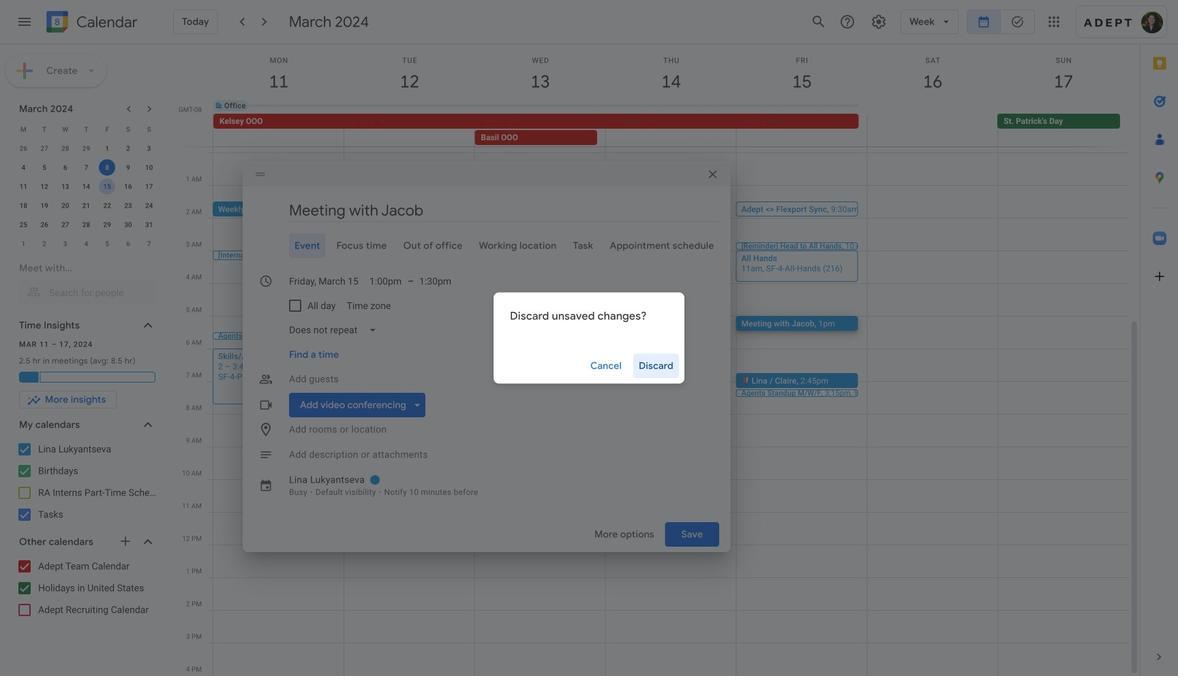 Task type: describe. For each thing, give the bounding box(es) containing it.
february 29 element
[[78, 140, 94, 157]]

16 element
[[120, 179, 136, 195]]

10 element
[[141, 160, 157, 176]]

25 element
[[15, 217, 32, 233]]

11 element
[[15, 179, 32, 195]]

27 element
[[57, 217, 73, 233]]

3 element
[[141, 140, 157, 157]]

heading inside calendar element
[[74, 14, 138, 30]]

28 element
[[78, 217, 94, 233]]

april 5 element
[[99, 236, 115, 252]]

13 element
[[57, 179, 73, 195]]

15 element
[[99, 179, 115, 195]]

6 element
[[57, 160, 73, 176]]

14 element
[[78, 179, 94, 195]]

17 element
[[141, 179, 157, 195]]

0 horizontal spatial tab list
[[254, 234, 719, 258]]

18 element
[[15, 198, 32, 214]]

12 element
[[36, 179, 53, 195]]

21 element
[[78, 198, 94, 214]]

31 element
[[141, 217, 157, 233]]

april 3 element
[[57, 236, 73, 252]]

main drawer image
[[16, 14, 33, 30]]

2 element
[[120, 140, 136, 157]]



Task type: locate. For each thing, give the bounding box(es) containing it.
20 element
[[57, 198, 73, 214]]

february 27 element
[[36, 140, 53, 157]]

cell
[[344, 100, 475, 111], [475, 100, 606, 111], [606, 100, 737, 111], [737, 100, 867, 111], [867, 100, 998, 111], [998, 100, 1129, 111], [344, 114, 475, 147], [605, 114, 736, 147], [736, 114, 867, 147], [867, 114, 998, 147], [97, 158, 118, 177], [97, 177, 118, 196]]

4 element
[[15, 160, 32, 176]]

april 6 element
[[120, 236, 136, 252]]

9 element
[[120, 160, 136, 176]]

5 element
[[36, 160, 53, 176]]

to element
[[408, 276, 414, 287]]

None search field
[[0, 256, 169, 305]]

february 26 element
[[15, 140, 32, 157]]

29 element
[[99, 217, 115, 233]]

30 element
[[120, 217, 136, 233]]

23 element
[[120, 198, 136, 214]]

alert dialog
[[494, 293, 684, 384]]

19 element
[[36, 198, 53, 214]]

march 2024 grid
[[13, 120, 160, 254]]

1 horizontal spatial tab list
[[1141, 44, 1178, 639]]

row group
[[13, 139, 160, 254]]

april 2 element
[[36, 236, 53, 252]]

row
[[207, 89, 1140, 122], [207, 114, 1140, 147], [13, 120, 160, 139], [13, 139, 160, 158], [13, 158, 160, 177], [13, 177, 160, 196], [13, 196, 160, 215], [13, 215, 160, 235], [13, 235, 160, 254]]

april 4 element
[[78, 236, 94, 252]]

tab list
[[1141, 44, 1178, 639], [254, 234, 719, 258]]

Add title text field
[[289, 200, 719, 221]]

24 element
[[141, 198, 157, 214]]

7 element
[[78, 160, 94, 176]]

other calendars list
[[3, 556, 169, 622]]

heading
[[74, 14, 138, 30]]

my calendars list
[[3, 439, 169, 526]]

april 7 element
[[141, 236, 157, 252]]

Start date text field
[[289, 269, 359, 294]]

grid
[[175, 44, 1140, 677]]

february 28 element
[[57, 140, 73, 157]]

calendar element
[[44, 8, 138, 38]]

22 element
[[99, 198, 115, 214]]

8, today element
[[99, 160, 115, 176]]

1 element
[[99, 140, 115, 157]]

26 element
[[36, 217, 53, 233]]

april 1 element
[[15, 236, 32, 252]]



Task type: vqa. For each thing, say whether or not it's contained in the screenshot.
the '3' element
yes



